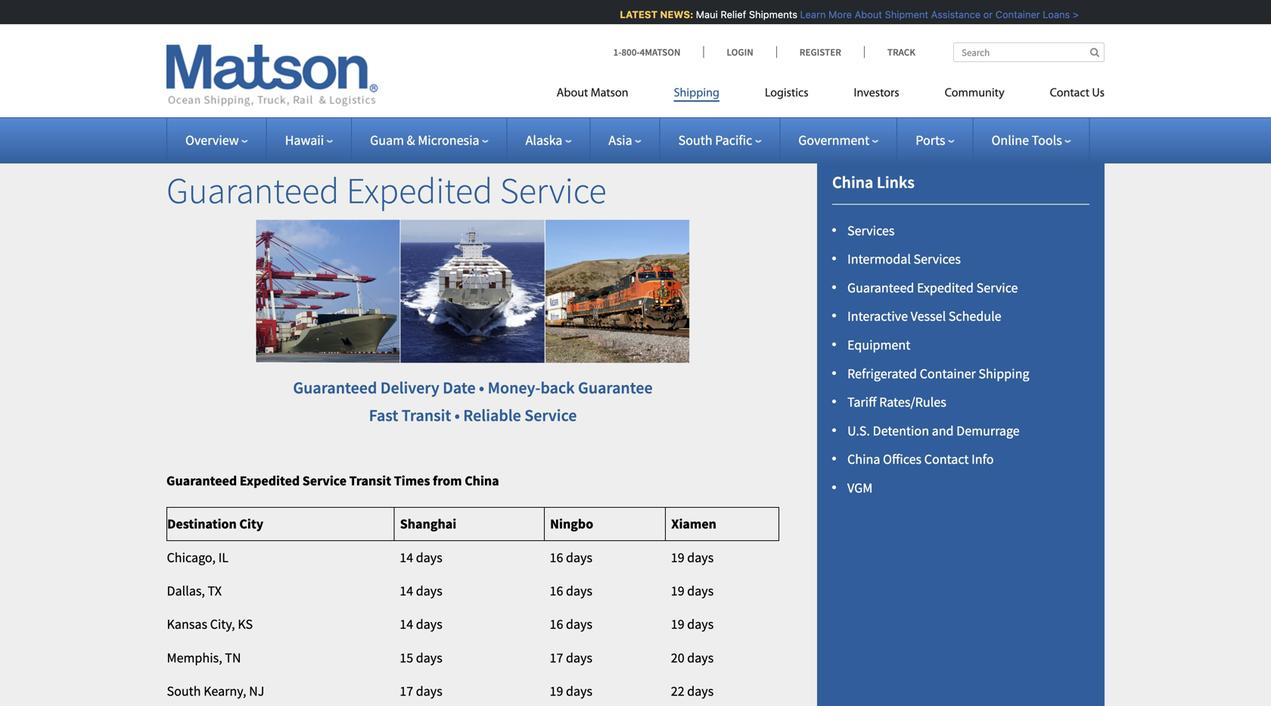 Task type: describe. For each thing, give the bounding box(es) containing it.
south pacific
[[679, 132, 753, 149]]

south kearny, nj
[[167, 683, 265, 700]]

1 vertical spatial 17 days
[[400, 683, 443, 700]]

1-800-4matson
[[614, 46, 681, 58]]

14 days for dallas, tx
[[400, 583, 443, 600]]

login
[[727, 46, 754, 58]]

xiamen
[[672, 516, 717, 533]]

reliable
[[464, 405, 521, 426]]

16 for dallas, tx
[[550, 583, 564, 600]]

interactive vessel schedule
[[848, 308, 1002, 325]]

interactive
[[848, 308, 908, 325]]

0 vertical spatial 17 days
[[550, 649, 593, 666]]

shipping inside shipping link
[[674, 87, 720, 100]]

nj
[[249, 683, 265, 700]]

assistance
[[928, 9, 977, 20]]

16 days for kansas city, ks
[[550, 616, 593, 633]]

service inside china links section
[[977, 279, 1019, 296]]

search image
[[1091, 47, 1100, 57]]

refrigerated container shipping link
[[848, 365, 1030, 382]]

1 vertical spatial services
[[914, 251, 961, 268]]

dallas, tx
[[167, 583, 222, 600]]

19 for kansas city, ks
[[671, 616, 685, 633]]

service inside guaranteed delivery date • money-back guarantee fast transit • reliable service
[[525, 405, 577, 426]]

interactive vessel schedule link
[[848, 308, 1002, 325]]

15
[[400, 649, 413, 666]]

20
[[671, 649, 685, 666]]

tx
[[208, 583, 222, 600]]

city
[[240, 516, 264, 533]]

16 for chicago, il
[[550, 549, 564, 566]]

ningbo
[[550, 516, 594, 533]]

1-
[[614, 46, 622, 58]]

dallas,
[[167, 583, 205, 600]]

shanghai
[[400, 516, 457, 533]]

15 days
[[400, 649, 443, 666]]

1 vertical spatial transit
[[349, 472, 392, 490]]

learn
[[797, 9, 822, 20]]

16 days for dallas, tx
[[550, 583, 593, 600]]

china offices contact info link
[[848, 451, 994, 468]]

14 days for chicago, il
[[400, 549, 443, 566]]

matson containership manulani at terminal preparing to ship from china. image
[[0, 0, 1272, 135]]

0 vertical spatial guaranteed expedited service
[[167, 168, 607, 213]]

contact inside top menu navigation
[[1050, 87, 1090, 100]]

equipment
[[848, 336, 911, 354]]

logistics link
[[743, 80, 832, 111]]

matson containership at port and at sea. matson containers transported by train. image
[[256, 220, 690, 363]]

online
[[992, 132, 1030, 149]]

tariff
[[848, 394, 877, 411]]

government link
[[799, 132, 879, 149]]

community
[[945, 87, 1005, 100]]

equipment link
[[848, 336, 911, 354]]

top menu navigation
[[557, 80, 1105, 111]]

ports
[[916, 132, 946, 149]]

container inside china links section
[[920, 365, 976, 382]]

shipping link
[[652, 80, 743, 111]]

relief
[[717, 9, 743, 20]]

alaska
[[526, 132, 563, 149]]

tn
[[225, 649, 241, 666]]

government
[[799, 132, 870, 149]]

u.s. detention and demurrage link
[[848, 422, 1020, 439]]

22 days
[[671, 683, 714, 700]]

4matson
[[640, 46, 681, 58]]

hawaii link
[[285, 132, 333, 149]]

china for china links
[[833, 172, 874, 193]]

news:
[[656, 9, 690, 20]]

19 days for kansas city, ks
[[671, 616, 714, 633]]

delivery
[[381, 377, 440, 398]]

detention
[[873, 422, 930, 439]]

19 for chicago, il
[[671, 549, 685, 566]]

blue matson logo with ocean, shipping, truck, rail and logistics written beneath it. image
[[167, 45, 379, 107]]

track link
[[864, 46, 916, 58]]

kansas city, ks
[[167, 616, 253, 633]]

info
[[972, 451, 994, 468]]

overview
[[185, 132, 239, 149]]

ports link
[[916, 132, 955, 149]]

investors link
[[832, 80, 923, 111]]

china offices contact info
[[848, 451, 994, 468]]

maui
[[692, 9, 714, 20]]

register link
[[777, 46, 864, 58]]

0 vertical spatial about
[[851, 9, 879, 20]]

guaranteed delivery date • money-back guarantee fast transit • reliable service
[[293, 377, 653, 426]]

tariff rates/rules
[[848, 394, 947, 411]]

south pacific link
[[679, 132, 762, 149]]

shipments
[[745, 9, 794, 20]]

latest
[[616, 9, 654, 20]]

22
[[671, 683, 685, 700]]

guaranteed expedited service inside china links section
[[848, 279, 1019, 296]]

schedule
[[949, 308, 1002, 325]]

online tools
[[992, 132, 1063, 149]]

guarantee
[[578, 377, 653, 398]]

times
[[394, 472, 430, 490]]

0 vertical spatial container
[[992, 9, 1037, 20]]

or
[[980, 9, 989, 20]]

16 for kansas city, ks
[[550, 616, 564, 633]]

links
[[877, 172, 915, 193]]

overview link
[[185, 132, 248, 149]]



Task type: vqa. For each thing, say whether or not it's contained in the screenshot.


Task type: locate. For each thing, give the bounding box(es) containing it.
login link
[[704, 46, 777, 58]]

investors
[[854, 87, 900, 100]]

south for south pacific
[[679, 132, 713, 149]]

il
[[218, 549, 229, 566]]

2 14 from the top
[[400, 583, 413, 600]]

hawaii
[[285, 132, 324, 149]]

1 vertical spatial about
[[557, 87, 588, 100]]

0 horizontal spatial south
[[167, 683, 201, 700]]

1 vertical spatial china
[[848, 451, 881, 468]]

intermodal services
[[848, 251, 961, 268]]

refrigerated
[[848, 365, 918, 382]]

14 for chicago, il
[[400, 549, 413, 566]]

guaranteed inside guaranteed delivery date • money-back guarantee fast transit • reliable service
[[293, 377, 377, 398]]

0 horizontal spatial container
[[920, 365, 976, 382]]

vgm
[[848, 480, 873, 497]]

guaranteed
[[167, 168, 339, 213], [848, 279, 915, 296], [293, 377, 377, 398], [167, 472, 237, 490]]

0 vertical spatial china
[[833, 172, 874, 193]]

china links
[[833, 172, 915, 193]]

1 horizontal spatial transit
[[402, 405, 451, 426]]

19 for dallas, tx
[[671, 583, 685, 600]]

2 vertical spatial expedited
[[240, 472, 300, 490]]

guaranteed expedited service up vessel
[[848, 279, 1019, 296]]

rates/rules
[[880, 394, 947, 411]]

offices
[[883, 451, 922, 468]]

about left matson
[[557, 87, 588, 100]]

16 days for chicago, il
[[550, 549, 593, 566]]

1 vertical spatial shipping
[[979, 365, 1030, 382]]

learn more about shipment assistance or container loans > link
[[797, 9, 1075, 20]]

>
[[1069, 9, 1075, 20]]

1 16 days from the top
[[550, 549, 593, 566]]

1 vertical spatial container
[[920, 365, 976, 382]]

services
[[848, 222, 895, 239], [914, 251, 961, 268]]

shipping up south pacific
[[674, 87, 720, 100]]

online tools link
[[992, 132, 1072, 149]]

container right or
[[992, 9, 1037, 20]]

about matson link
[[557, 80, 652, 111]]

guaranteed inside china links section
[[848, 279, 915, 296]]

intermodal
[[848, 251, 911, 268]]

•
[[479, 377, 485, 398], [455, 405, 460, 426]]

transit left times
[[349, 472, 392, 490]]

contact down and
[[925, 451, 969, 468]]

guam & micronesia
[[370, 132, 480, 149]]

destination city
[[167, 516, 264, 533]]

1 horizontal spatial about
[[851, 9, 879, 20]]

guaranteed down overview link
[[167, 168, 339, 213]]

transit inside guaranteed delivery date • money-back guarantee fast transit • reliable service
[[402, 405, 451, 426]]

date
[[443, 377, 476, 398]]

memphis,
[[167, 649, 222, 666]]

1 horizontal spatial contact
[[1050, 87, 1090, 100]]

china up vgm
[[848, 451, 881, 468]]

about right more
[[851, 9, 879, 20]]

fast
[[369, 405, 399, 426]]

money-
[[488, 377, 541, 398]]

kearny,
[[204, 683, 246, 700]]

0 horizontal spatial •
[[455, 405, 460, 426]]

guaranteed up "fast"
[[293, 377, 377, 398]]

alaska link
[[526, 132, 572, 149]]

2 vertical spatial 16 days
[[550, 616, 593, 633]]

3 16 from the top
[[550, 616, 564, 633]]

china left links
[[833, 172, 874, 193]]

pacific
[[716, 132, 753, 149]]

chicago,
[[167, 549, 216, 566]]

1 vertical spatial 16
[[550, 583, 564, 600]]

2 16 from the top
[[550, 583, 564, 600]]

3 14 days from the top
[[400, 616, 443, 633]]

south for south kearny, nj
[[167, 683, 201, 700]]

contact inside china links section
[[925, 451, 969, 468]]

china right from
[[465, 472, 499, 490]]

service
[[500, 168, 607, 213], [977, 279, 1019, 296], [525, 405, 577, 426], [303, 472, 347, 490]]

2 14 days from the top
[[400, 583, 443, 600]]

0 vertical spatial 17
[[550, 649, 564, 666]]

guaranteed expedited service link
[[848, 279, 1019, 296]]

1 horizontal spatial guaranteed expedited service
[[848, 279, 1019, 296]]

south down memphis,
[[167, 683, 201, 700]]

0 vertical spatial south
[[679, 132, 713, 149]]

1 horizontal spatial shipping
[[979, 365, 1030, 382]]

from
[[433, 472, 462, 490]]

3 14 from the top
[[400, 616, 413, 633]]

intermodal services link
[[848, 251, 961, 268]]

2 vertical spatial 16
[[550, 616, 564, 633]]

guaranteed expedited service down guam
[[167, 168, 607, 213]]

2 vertical spatial 14 days
[[400, 616, 443, 633]]

contact left us
[[1050, 87, 1090, 100]]

tariff rates/rules link
[[848, 394, 947, 411]]

None search field
[[954, 42, 1105, 62]]

contact us
[[1050, 87, 1105, 100]]

memphis, tn
[[167, 649, 241, 666]]

latest news: maui relief shipments learn more about shipment assistance or container loans >
[[616, 9, 1075, 20]]

demurrage
[[957, 422, 1020, 439]]

0 horizontal spatial 17 days
[[400, 683, 443, 700]]

1 horizontal spatial 17
[[550, 649, 564, 666]]

Search search field
[[954, 42, 1105, 62]]

14 days for kansas city, ks
[[400, 616, 443, 633]]

expedited down guam & micronesia
[[347, 168, 493, 213]]

0 vertical spatial shipping
[[674, 87, 720, 100]]

shipment
[[881, 9, 925, 20]]

micronesia
[[418, 132, 480, 149]]

19 days
[[671, 549, 714, 566], [671, 583, 714, 600], [671, 616, 714, 633], [550, 683, 593, 700]]

guaranteed up destination
[[167, 472, 237, 490]]

chicago, il
[[167, 549, 229, 566]]

19
[[671, 549, 685, 566], [671, 583, 685, 600], [671, 616, 685, 633], [550, 683, 564, 700]]

asia link
[[609, 132, 642, 149]]

1-800-4matson link
[[614, 46, 704, 58]]

0 horizontal spatial expedited
[[240, 472, 300, 490]]

17 days
[[550, 649, 593, 666], [400, 683, 443, 700]]

• right date
[[479, 377, 485, 398]]

0 vertical spatial •
[[479, 377, 485, 398]]

back
[[541, 377, 575, 398]]

register
[[800, 46, 842, 58]]

1 vertical spatial 17
[[400, 683, 413, 700]]

china for china offices contact info
[[848, 451, 881, 468]]

0 vertical spatial 16 days
[[550, 549, 593, 566]]

0 vertical spatial contact
[[1050, 87, 1090, 100]]

1 vertical spatial south
[[167, 683, 201, 700]]

guaranteed expedited service
[[167, 168, 607, 213], [848, 279, 1019, 296]]

20 days
[[671, 649, 714, 666]]

services link
[[848, 222, 895, 239]]

guaranteed down intermodal
[[848, 279, 915, 296]]

0 horizontal spatial 17
[[400, 683, 413, 700]]

1 vertical spatial guaranteed expedited service
[[848, 279, 1019, 296]]

about inside about matson link
[[557, 87, 588, 100]]

track
[[888, 46, 916, 58]]

expedited up city
[[240, 472, 300, 490]]

0 horizontal spatial contact
[[925, 451, 969, 468]]

u.s. detention and demurrage
[[848, 422, 1020, 439]]

south left "pacific"
[[679, 132, 713, 149]]

3 16 days from the top
[[550, 616, 593, 633]]

19 days for chicago, il
[[671, 549, 714, 566]]

contact
[[1050, 87, 1090, 100], [925, 451, 969, 468]]

1 horizontal spatial •
[[479, 377, 485, 398]]

1 horizontal spatial container
[[992, 9, 1037, 20]]

• down date
[[455, 405, 460, 426]]

1 14 from the top
[[400, 549, 413, 566]]

services up intermodal
[[848, 222, 895, 239]]

0 vertical spatial services
[[848, 222, 895, 239]]

0 vertical spatial 16
[[550, 549, 564, 566]]

shipping inside china links section
[[979, 365, 1030, 382]]

2 horizontal spatial expedited
[[918, 279, 974, 296]]

ks
[[238, 616, 253, 633]]

1 14 days from the top
[[400, 549, 443, 566]]

0 horizontal spatial guaranteed expedited service
[[167, 168, 607, 213]]

south
[[679, 132, 713, 149], [167, 683, 201, 700]]

vessel
[[911, 308, 946, 325]]

0 vertical spatial 14 days
[[400, 549, 443, 566]]

loans
[[1039, 9, 1067, 20]]

expedited
[[347, 168, 493, 213], [918, 279, 974, 296], [240, 472, 300, 490]]

0 horizontal spatial services
[[848, 222, 895, 239]]

0 horizontal spatial transit
[[349, 472, 392, 490]]

1 horizontal spatial services
[[914, 251, 961, 268]]

1 vertical spatial 16 days
[[550, 583, 593, 600]]

&
[[407, 132, 415, 149]]

16
[[550, 549, 564, 566], [550, 583, 564, 600], [550, 616, 564, 633]]

us
[[1093, 87, 1105, 100]]

china
[[833, 172, 874, 193], [848, 451, 881, 468], [465, 472, 499, 490]]

800-
[[622, 46, 640, 58]]

0 horizontal spatial about
[[557, 87, 588, 100]]

2 16 days from the top
[[550, 583, 593, 600]]

2 vertical spatial 14
[[400, 616, 413, 633]]

services up the guaranteed expedited service link
[[914, 251, 961, 268]]

0 vertical spatial expedited
[[347, 168, 493, 213]]

1 16 from the top
[[550, 549, 564, 566]]

1 horizontal spatial expedited
[[347, 168, 493, 213]]

china links section
[[799, 135, 1124, 706]]

transit down delivery
[[402, 405, 451, 426]]

2 vertical spatial china
[[465, 472, 499, 490]]

guam & micronesia link
[[370, 132, 489, 149]]

0 horizontal spatial shipping
[[674, 87, 720, 100]]

1 vertical spatial contact
[[925, 451, 969, 468]]

19 days for dallas, tx
[[671, 583, 714, 600]]

shipping
[[674, 87, 720, 100], [979, 365, 1030, 382]]

about matson
[[557, 87, 629, 100]]

14 for kansas city, ks
[[400, 616, 413, 633]]

days
[[416, 549, 443, 566], [566, 549, 593, 566], [688, 549, 714, 566], [416, 583, 443, 600], [566, 583, 593, 600], [688, 583, 714, 600], [416, 616, 443, 633], [566, 616, 593, 633], [688, 616, 714, 633], [416, 649, 443, 666], [566, 649, 593, 666], [688, 649, 714, 666], [416, 683, 443, 700], [566, 683, 593, 700], [688, 683, 714, 700]]

1 vertical spatial 14 days
[[400, 583, 443, 600]]

1 horizontal spatial 17 days
[[550, 649, 593, 666]]

city,
[[210, 616, 235, 633]]

1 vertical spatial •
[[455, 405, 460, 426]]

guaranteed expedited service transit times from china
[[167, 472, 499, 490]]

14 for dallas, tx
[[400, 583, 413, 600]]

expedited up vessel
[[918, 279, 974, 296]]

1 vertical spatial 14
[[400, 583, 413, 600]]

1 vertical spatial expedited
[[918, 279, 974, 296]]

0 vertical spatial transit
[[402, 405, 451, 426]]

0 vertical spatial 14
[[400, 549, 413, 566]]

shipping up the demurrage
[[979, 365, 1030, 382]]

1 horizontal spatial south
[[679, 132, 713, 149]]

container up the rates/rules
[[920, 365, 976, 382]]

vgm link
[[848, 480, 873, 497]]

expedited inside china links section
[[918, 279, 974, 296]]



